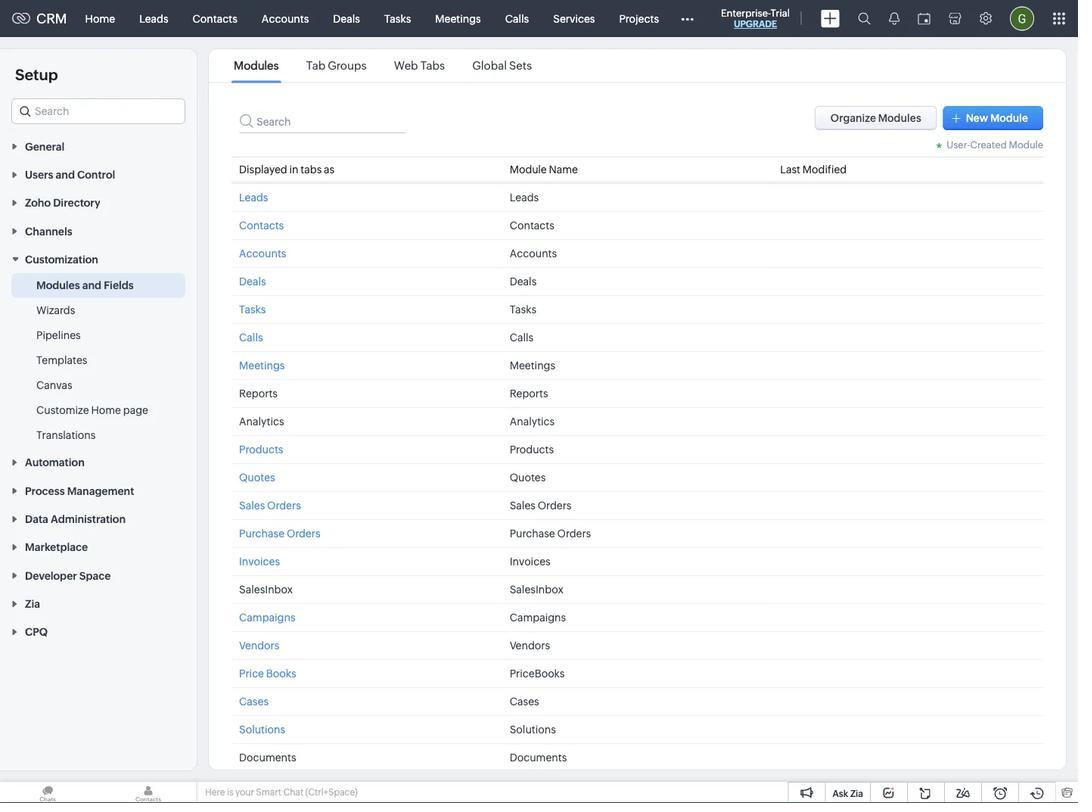 Task type: vqa. For each thing, say whether or not it's contained in the screenshot.


Task type: describe. For each thing, give the bounding box(es) containing it.
global sets link
[[470, 59, 535, 72]]

modules and fields
[[36, 279, 134, 291]]

home inside customization region
[[91, 404, 121, 416]]

0 vertical spatial meetings link
[[423, 0, 493, 37]]

ask
[[833, 789, 849, 799]]

2 horizontal spatial leads
[[510, 191, 539, 203]]

enterprise-trial upgrade
[[722, 7, 791, 29]]

services link
[[542, 0, 608, 37]]

* user-created module
[[936, 139, 1044, 157]]

0 horizontal spatial tasks
[[239, 303, 266, 315]]

displayed
[[239, 163, 287, 175]]

1 vertical spatial calls link
[[239, 331, 263, 343]]

2 analytics from the left
[[510, 415, 555, 427]]

2 quotes from the left
[[510, 471, 546, 483]]

0 vertical spatial contacts link
[[181, 0, 250, 37]]

0 horizontal spatial leads
[[139, 12, 169, 25]]

1 vertical spatial accounts link
[[239, 247, 287, 259]]

2 solutions from the left
[[510, 723, 556, 736]]

1 sales from the left
[[239, 499, 265, 511]]

global
[[473, 59, 507, 72]]

tabs
[[421, 59, 445, 72]]

quotes link
[[239, 471, 275, 483]]

2 invoices from the left
[[510, 555, 551, 568]]

1 horizontal spatial deals
[[333, 12, 360, 25]]

search image
[[859, 12, 872, 25]]

purchase orders link
[[239, 527, 321, 539]]

last modified
[[781, 163, 847, 175]]

pipelines link
[[36, 328, 81, 343]]

vendors link
[[239, 639, 280, 652]]

data
[[25, 513, 48, 525]]

user-
[[947, 139, 971, 150]]

templates
[[36, 354, 87, 366]]

1 horizontal spatial meetings
[[436, 12, 481, 25]]

data administration button
[[0, 505, 197, 533]]

and for modules
[[82, 279, 102, 291]]

profile element
[[1002, 0, 1044, 37]]

contacts image
[[101, 782, 196, 803]]

canvas
[[36, 379, 72, 391]]

page
[[123, 404, 148, 416]]

setup
[[15, 66, 58, 83]]

2 reports from the left
[[510, 387, 549, 399]]

customize home page
[[36, 404, 148, 416]]

web tabs link
[[392, 59, 448, 72]]

zia inside dropdown button
[[25, 598, 40, 610]]

administration
[[51, 513, 126, 525]]

cpq
[[25, 626, 48, 638]]

1 cases from the left
[[239, 695, 269, 708]]

1 vendors from the left
[[239, 639, 280, 652]]

your
[[236, 787, 254, 798]]

is
[[227, 787, 234, 798]]

2 cases from the left
[[510, 695, 540, 708]]

0 vertical spatial calls link
[[493, 0, 542, 37]]

signals element
[[881, 0, 909, 37]]

2 horizontal spatial contacts
[[510, 219, 555, 231]]

developer space button
[[0, 561, 197, 589]]

pipelines
[[36, 329, 81, 341]]

users and control button
[[0, 160, 197, 188]]

templates link
[[36, 353, 87, 368]]

trial
[[771, 7, 791, 19]]

control
[[77, 169, 115, 181]]

modified
[[803, 163, 847, 175]]

0 vertical spatial accounts link
[[250, 0, 321, 37]]

customize
[[36, 404, 89, 416]]

2 horizontal spatial deals
[[510, 275, 537, 287]]

(ctrl+space)
[[306, 787, 358, 798]]

2 documents from the left
[[510, 752, 567, 764]]

2 purchase orders from the left
[[510, 527, 592, 539]]

new module
[[967, 112, 1029, 124]]

2 horizontal spatial tasks
[[510, 303, 537, 315]]

automation
[[25, 457, 85, 469]]

module name
[[510, 163, 578, 175]]

developer
[[25, 570, 77, 582]]

2 vendors from the left
[[510, 639, 551, 652]]

1 sales orders from the left
[[239, 499, 301, 511]]

modules and fields link
[[36, 278, 134, 293]]

projects
[[620, 12, 660, 25]]

solutions link
[[239, 723, 286, 736]]

upgrade
[[734, 19, 778, 29]]

groups
[[328, 59, 367, 72]]

cases link
[[239, 695, 269, 708]]

tab groups
[[306, 59, 367, 72]]

translations link
[[36, 428, 96, 443]]

zoho directory
[[25, 197, 100, 209]]

management
[[67, 485, 134, 497]]

signals image
[[890, 12, 900, 25]]

process
[[25, 485, 65, 497]]

home link
[[73, 0, 127, 37]]

projects link
[[608, 0, 672, 37]]

0 horizontal spatial leads link
[[127, 0, 181, 37]]

1 salesinbox from the left
[[239, 583, 293, 596]]

tab groups link
[[304, 59, 369, 72]]

calendar image
[[918, 12, 931, 25]]

chats image
[[0, 782, 95, 803]]

Other Modules field
[[672, 6, 704, 31]]

users
[[25, 169, 53, 181]]

list containing modules
[[220, 49, 546, 82]]

name
[[549, 163, 578, 175]]

2 salesinbox from the left
[[510, 583, 564, 596]]

0 vertical spatial deals link
[[321, 0, 372, 37]]

0 horizontal spatial search text field
[[12, 99, 185, 123]]

general button
[[0, 132, 197, 160]]

web
[[394, 59, 418, 72]]

smart
[[256, 787, 282, 798]]

directory
[[53, 197, 100, 209]]

tabs
[[301, 163, 322, 175]]

1 vertical spatial tasks link
[[239, 303, 266, 315]]

products link
[[239, 443, 284, 455]]



Task type: locate. For each thing, give the bounding box(es) containing it.
calls
[[506, 12, 529, 25], [239, 331, 263, 343], [510, 331, 534, 343]]

1 analytics from the left
[[239, 415, 284, 427]]

campaigns up pricebooks
[[510, 611, 567, 624]]

web tabs
[[394, 59, 445, 72]]

1 invoices from the left
[[239, 555, 280, 568]]

contacts link down 'displayed'
[[239, 219, 284, 231]]

customize home page link
[[36, 403, 148, 418]]

zoho
[[25, 197, 51, 209]]

process management
[[25, 485, 134, 497]]

global sets
[[473, 59, 532, 72]]

wizards link
[[36, 303, 75, 318]]

accounts
[[262, 12, 309, 25], [239, 247, 287, 259], [510, 247, 557, 259]]

0 vertical spatial module
[[991, 112, 1029, 124]]

developer space
[[25, 570, 111, 582]]

modules
[[234, 59, 279, 72], [36, 279, 80, 291]]

1 products from the left
[[239, 443, 284, 455]]

1 horizontal spatial purchase
[[510, 527, 556, 539]]

displayed in tabs as
[[239, 163, 335, 175]]

solutions
[[239, 723, 286, 736], [510, 723, 556, 736]]

module
[[991, 112, 1029, 124], [1010, 139, 1044, 150], [510, 163, 547, 175]]

0 vertical spatial modules
[[234, 59, 279, 72]]

0 horizontal spatial sales
[[239, 499, 265, 511]]

cases down pricebooks
[[510, 695, 540, 708]]

1 horizontal spatial meetings link
[[423, 0, 493, 37]]

1 horizontal spatial documents
[[510, 752, 567, 764]]

price books
[[239, 667, 297, 680]]

0 horizontal spatial campaigns
[[239, 611, 296, 624]]

tab
[[306, 59, 326, 72]]

cases down price
[[239, 695, 269, 708]]

campaigns link
[[239, 611, 296, 624]]

0 horizontal spatial invoices
[[239, 555, 280, 568]]

modules for modules and fields
[[36, 279, 80, 291]]

chat
[[283, 787, 304, 798]]

zia up 'cpq'
[[25, 598, 40, 610]]

and
[[56, 169, 75, 181], [82, 279, 102, 291]]

2 vertical spatial module
[[510, 163, 547, 175]]

channels
[[25, 225, 72, 237]]

marketplace
[[25, 541, 88, 554]]

zia right ask
[[851, 789, 864, 799]]

0 horizontal spatial meetings
[[239, 359, 285, 371]]

modules for modules
[[234, 59, 279, 72]]

vendors up price
[[239, 639, 280, 652]]

0 horizontal spatial quotes
[[239, 471, 275, 483]]

price books link
[[239, 667, 297, 680]]

2 horizontal spatial meetings
[[510, 359, 556, 371]]

customization button
[[0, 245, 197, 273]]

module inside button
[[991, 112, 1029, 124]]

1 horizontal spatial sales
[[510, 499, 536, 511]]

marketplace button
[[0, 533, 197, 561]]

module right new
[[991, 112, 1029, 124]]

salesinbox
[[239, 583, 293, 596], [510, 583, 564, 596]]

1 vertical spatial zia
[[851, 789, 864, 799]]

1 horizontal spatial contacts
[[239, 219, 284, 231]]

invoices
[[239, 555, 280, 568], [510, 555, 551, 568]]

0 horizontal spatial and
[[56, 169, 75, 181]]

contacts link up modules link
[[181, 0, 250, 37]]

modules link
[[232, 59, 281, 72]]

None field
[[11, 98, 186, 124]]

calls link
[[493, 0, 542, 37], [239, 331, 263, 343]]

*
[[936, 140, 944, 157]]

enterprise-
[[722, 7, 771, 19]]

1 horizontal spatial search text field
[[239, 106, 406, 133]]

1 vertical spatial meetings link
[[239, 359, 285, 371]]

customization region
[[0, 273, 197, 448]]

0 horizontal spatial cases
[[239, 695, 269, 708]]

documents
[[239, 752, 297, 764], [510, 752, 567, 764]]

1 horizontal spatial tasks
[[385, 12, 411, 25]]

create menu image
[[822, 9, 840, 28]]

contacts
[[193, 12, 238, 25], [239, 219, 284, 231], [510, 219, 555, 231]]

sets
[[510, 59, 532, 72]]

1 vertical spatial and
[[82, 279, 102, 291]]

home right crm
[[85, 12, 115, 25]]

zia
[[25, 598, 40, 610], [851, 789, 864, 799]]

1 horizontal spatial reports
[[510, 387, 549, 399]]

1 horizontal spatial cases
[[510, 695, 540, 708]]

0 vertical spatial zia
[[25, 598, 40, 610]]

purchase orders
[[239, 527, 321, 539], [510, 527, 592, 539]]

0 horizontal spatial documents
[[239, 752, 297, 764]]

crm
[[36, 11, 67, 26]]

1 purchase orders from the left
[[239, 527, 321, 539]]

meetings link
[[423, 0, 493, 37], [239, 359, 285, 371]]

deals
[[333, 12, 360, 25], [239, 275, 266, 287], [510, 275, 537, 287]]

0 vertical spatial tasks link
[[372, 0, 423, 37]]

here is your smart chat (ctrl+space)
[[205, 787, 358, 798]]

solutions down pricebooks
[[510, 723, 556, 736]]

and for users
[[56, 169, 75, 181]]

0 horizontal spatial sales orders
[[239, 499, 301, 511]]

and inside 'users and control' dropdown button
[[56, 169, 75, 181]]

1 vertical spatial home
[[91, 404, 121, 416]]

1 horizontal spatial leads link
[[239, 191, 268, 203]]

search text field up 'general' dropdown button
[[12, 99, 185, 123]]

0 horizontal spatial zia
[[25, 598, 40, 610]]

pricebooks
[[510, 667, 565, 680]]

1 purchase from the left
[[239, 527, 285, 539]]

users and control
[[25, 169, 115, 181]]

1 horizontal spatial modules
[[234, 59, 279, 72]]

module right created
[[1010, 139, 1044, 150]]

0 horizontal spatial meetings link
[[239, 359, 285, 371]]

1 horizontal spatial purchase orders
[[510, 527, 592, 539]]

campaigns up "vendors" link
[[239, 611, 296, 624]]

vendors up pricebooks
[[510, 639, 551, 652]]

created
[[971, 139, 1008, 150]]

zia button
[[0, 589, 197, 618]]

1 vertical spatial deals link
[[239, 275, 266, 287]]

quotes
[[239, 471, 275, 483], [510, 471, 546, 483]]

1 campaigns from the left
[[239, 611, 296, 624]]

wizards
[[36, 304, 75, 316]]

0 horizontal spatial deals
[[239, 275, 266, 287]]

0 horizontal spatial products
[[239, 443, 284, 455]]

automation button
[[0, 448, 197, 476]]

home left page
[[91, 404, 121, 416]]

channels button
[[0, 217, 197, 245]]

0 horizontal spatial reports
[[239, 387, 278, 399]]

as
[[324, 163, 335, 175]]

1 solutions from the left
[[239, 723, 286, 736]]

1 vertical spatial module
[[1010, 139, 1044, 150]]

0 horizontal spatial salesinbox
[[239, 583, 293, 596]]

1 horizontal spatial deals link
[[321, 0, 372, 37]]

zoho directory button
[[0, 188, 197, 217]]

solutions down cases link
[[239, 723, 286, 736]]

profile image
[[1011, 6, 1035, 31]]

modules inside modules and fields link
[[36, 279, 80, 291]]

0 vertical spatial leads link
[[127, 0, 181, 37]]

new module button
[[944, 106, 1044, 130]]

sales orders link
[[239, 499, 301, 511]]

1 horizontal spatial quotes
[[510, 471, 546, 483]]

1 horizontal spatial invoices
[[510, 555, 551, 568]]

1 horizontal spatial products
[[510, 443, 554, 455]]

1 documents from the left
[[239, 752, 297, 764]]

1 horizontal spatial zia
[[851, 789, 864, 799]]

contacts down 'displayed'
[[239, 219, 284, 231]]

0 vertical spatial and
[[56, 169, 75, 181]]

1 horizontal spatial solutions
[[510, 723, 556, 736]]

contacts up modules link
[[193, 12, 238, 25]]

2 campaigns from the left
[[510, 611, 567, 624]]

Search text field
[[12, 99, 185, 123], [239, 106, 406, 133]]

ask zia
[[833, 789, 864, 799]]

2 products from the left
[[510, 443, 554, 455]]

None button
[[815, 106, 938, 130]]

leads down 'displayed'
[[239, 191, 268, 203]]

0 horizontal spatial modules
[[36, 279, 80, 291]]

2 sales from the left
[[510, 499, 536, 511]]

module inside "* user-created module"
[[1010, 139, 1044, 150]]

module left name
[[510, 163, 547, 175]]

0 horizontal spatial analytics
[[239, 415, 284, 427]]

leads right the home link at top
[[139, 12, 169, 25]]

leads down module name
[[510, 191, 539, 203]]

1 horizontal spatial calls link
[[493, 0, 542, 37]]

1 reports from the left
[[239, 387, 278, 399]]

and left fields
[[82, 279, 102, 291]]

0 horizontal spatial purchase orders
[[239, 527, 321, 539]]

data administration
[[25, 513, 126, 525]]

search text field up as
[[239, 106, 406, 133]]

and right users
[[56, 169, 75, 181]]

create menu element
[[812, 0, 850, 37]]

1 horizontal spatial vendors
[[510, 639, 551, 652]]

general
[[25, 140, 65, 152]]

1 horizontal spatial salesinbox
[[510, 583, 564, 596]]

space
[[79, 570, 111, 582]]

1 horizontal spatial tasks link
[[372, 0, 423, 37]]

translations
[[36, 429, 96, 441]]

books
[[266, 667, 297, 680]]

vendors
[[239, 639, 280, 652], [510, 639, 551, 652]]

1 vertical spatial modules
[[36, 279, 80, 291]]

campaigns
[[239, 611, 296, 624], [510, 611, 567, 624]]

and inside modules and fields link
[[82, 279, 102, 291]]

0 horizontal spatial tasks link
[[239, 303, 266, 315]]

0 horizontal spatial vendors
[[239, 639, 280, 652]]

0 horizontal spatial deals link
[[239, 275, 266, 287]]

2 purchase from the left
[[510, 527, 556, 539]]

list
[[220, 49, 546, 82]]

1 horizontal spatial analytics
[[510, 415, 555, 427]]

0 horizontal spatial calls link
[[239, 331, 263, 343]]

0 vertical spatial home
[[85, 12, 115, 25]]

1 horizontal spatial campaigns
[[510, 611, 567, 624]]

here
[[205, 787, 225, 798]]

services
[[554, 12, 595, 25]]

0 horizontal spatial solutions
[[239, 723, 286, 736]]

1 horizontal spatial leads
[[239, 191, 268, 203]]

modules up wizards link
[[36, 279, 80, 291]]

1 vertical spatial leads link
[[239, 191, 268, 203]]

customization
[[25, 253, 98, 266]]

leads link
[[127, 0, 181, 37], [239, 191, 268, 203]]

crm link
[[12, 11, 67, 26]]

0 horizontal spatial purchase
[[239, 527, 285, 539]]

search element
[[850, 0, 881, 37]]

0 horizontal spatial contacts
[[193, 12, 238, 25]]

1 quotes from the left
[[239, 471, 275, 483]]

purchase
[[239, 527, 285, 539], [510, 527, 556, 539]]

1 horizontal spatial and
[[82, 279, 102, 291]]

1 horizontal spatial sales orders
[[510, 499, 572, 511]]

modules left tab
[[234, 59, 279, 72]]

orders
[[267, 499, 301, 511], [538, 499, 572, 511], [287, 527, 321, 539], [558, 527, 592, 539]]

1 vertical spatial contacts link
[[239, 219, 284, 231]]

contacts down module name
[[510, 219, 555, 231]]

2 sales orders from the left
[[510, 499, 572, 511]]



